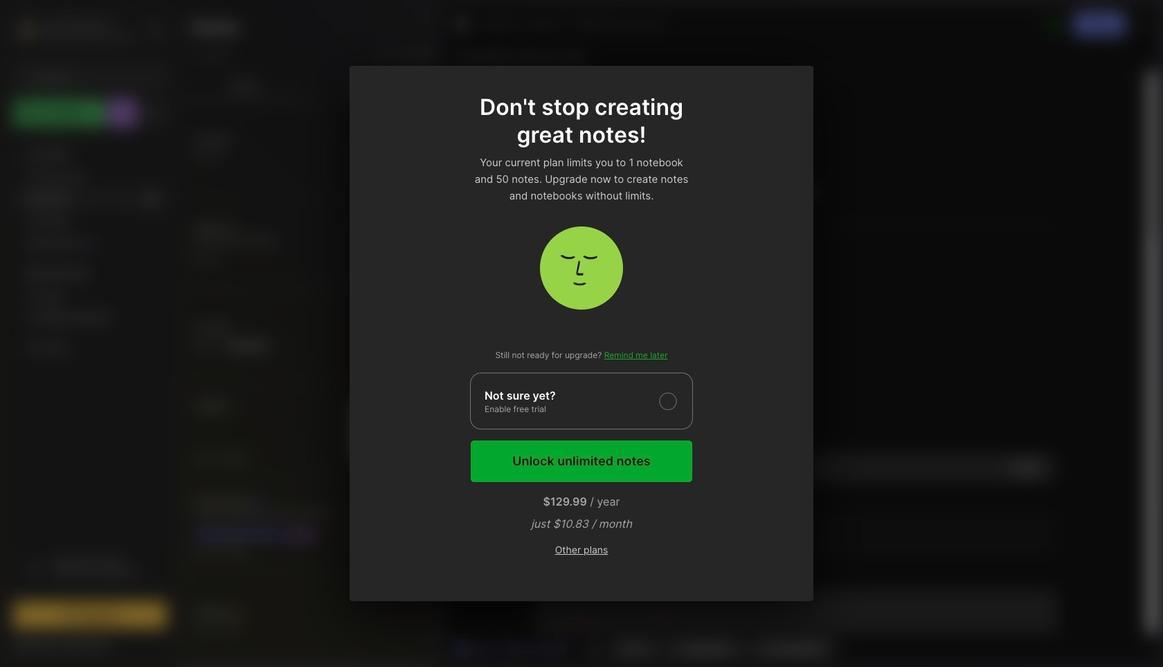 Task type: describe. For each thing, give the bounding box(es) containing it.
none search field inside main element
[[38, 69, 154, 85]]



Task type: vqa. For each thing, say whether or not it's contained in the screenshot.
TAB
no



Task type: locate. For each thing, give the bounding box(es) containing it.
Note Editor text field
[[445, 71, 1159, 634]]

None search field
[[38, 69, 154, 85]]

dialog
[[350, 66, 814, 601]]

tab list
[[180, 72, 440, 100]]

expand note image
[[454, 16, 471, 33]]

main element
[[0, 0, 180, 667]]

note window element
[[444, 4, 1160, 663]]

tree inside main element
[[5, 135, 175, 535]]

tree
[[5, 135, 175, 535]]

happy face illustration image
[[540, 226, 623, 310]]

Search text field
[[38, 71, 154, 84]]

None checkbox
[[470, 373, 693, 429]]

expand tags image
[[18, 292, 26, 300]]

expand notebooks image
[[18, 269, 26, 278]]

add tag image
[[586, 640, 602, 657]]



